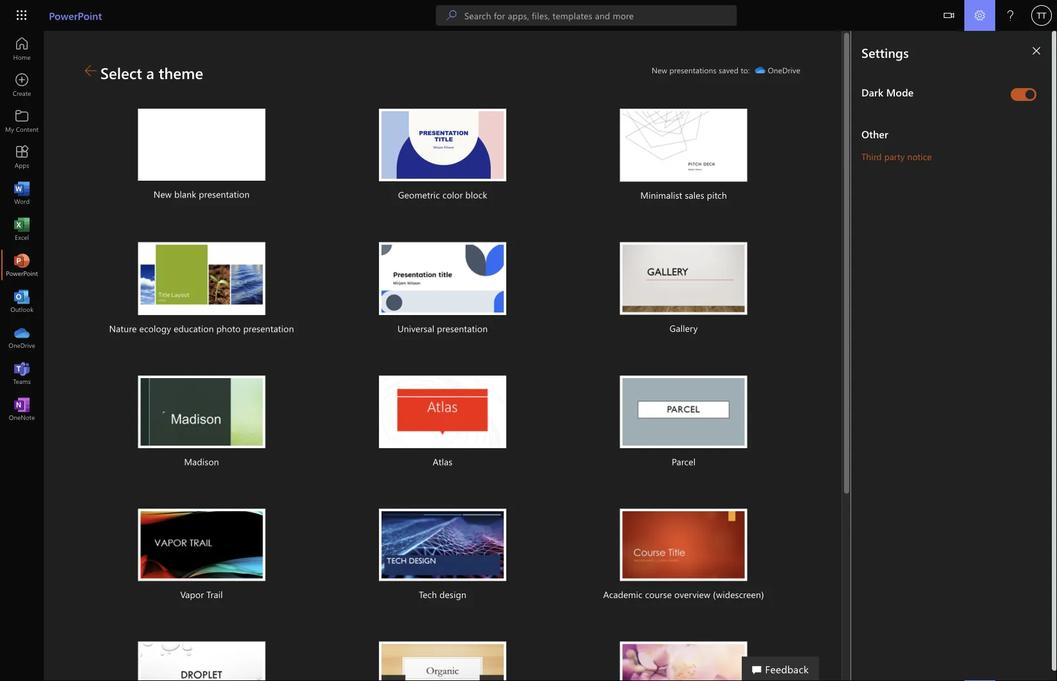 Task type: locate. For each thing, give the bounding box(es) containing it.
design
[[440, 589, 467, 601]]

trail
[[207, 589, 223, 601]]

vapor trail link
[[85, 494, 318, 619]]

feedback button
[[742, 657, 819, 682]]

powerpoint
[[49, 8, 102, 22]]

new left blank
[[154, 188, 172, 200]]

word image
[[15, 187, 28, 200]]

apps image
[[15, 151, 28, 163]]

none search field inside powerpoint banner
[[436, 5, 737, 26]]

ecology
[[139, 323, 171, 335]]

presentation
[[199, 188, 250, 200], [243, 323, 294, 335], [437, 323, 488, 335]]

tech
[[419, 589, 437, 601]]

settings region
[[813, 31, 1057, 682], [851, 31, 1057, 682]]

0 horizontal spatial new
[[154, 188, 172, 200]]

other
[[862, 127, 889, 141]]

new left presentations
[[652, 65, 668, 75]]

excel image
[[15, 223, 28, 236]]

nature ecology education photo presentation
[[109, 323, 294, 335]]

pitch
[[707, 189, 727, 201]]

new
[[652, 65, 668, 75], [154, 188, 172, 200]]

third party notice link
[[862, 150, 932, 162]]

atlas link
[[326, 361, 559, 486]]

madison image
[[138, 376, 265, 449]]

madison
[[184, 456, 219, 468]]

new inside templates element
[[154, 188, 172, 200]]

dark mode element
[[862, 85, 1006, 99]]

1 horizontal spatial new
[[652, 65, 668, 75]]

onedrive image
[[15, 331, 28, 344]]

select
[[100, 62, 142, 83]]

tech design link
[[326, 494, 559, 619]]

academic course overview (widescreen) link
[[567, 494, 801, 619]]

nature ecology education photo presentation image
[[138, 242, 265, 315]]

other element
[[862, 127, 1042, 141]]

party
[[885, 150, 905, 162]]

color
[[443, 189, 463, 201]]

academic
[[603, 589, 643, 601]]

third
[[862, 150, 882, 162]]

1 vertical spatial new
[[154, 188, 172, 200]]

select a theme
[[100, 62, 203, 83]]

blank
[[174, 188, 196, 200]]

my content image
[[15, 115, 28, 127]]

parcel image
[[620, 376, 748, 449]]

parcel
[[672, 456, 696, 468]]

nature
[[109, 323, 137, 335]]

vapor trail
[[180, 589, 223, 601]]

universal presentation link
[[326, 227, 559, 353]]

parcel link
[[567, 361, 801, 486]]

onedrive
[[768, 65, 801, 75]]

block
[[466, 189, 487, 201]]

new for new blank presentation
[[154, 188, 172, 200]]

0 vertical spatial new
[[652, 65, 668, 75]]

templates element
[[85, 93, 808, 682]]

overview
[[675, 589, 711, 601]]

academic course overview (widescreen) image
[[620, 509, 748, 582]]

geometric color block image
[[379, 109, 506, 182]]

geometric color block link
[[326, 93, 559, 219]]

navigation
[[0, 31, 44, 427]]

third party notice
[[862, 150, 932, 162]]

1 settings region from the left
[[813, 31, 1057, 682]]

presentation right "universal" at top
[[437, 323, 488, 335]]

powerpoint image
[[15, 259, 28, 272]]

atlas image
[[379, 376, 506, 449]]

geometric color block
[[398, 189, 487, 201]]

None search field
[[436, 5, 737, 26]]



Task type: vqa. For each thing, say whether or not it's contained in the screenshot.
Minimalist sales pitch ELEMENT
no



Task type: describe. For each thing, give the bounding box(es) containing it.
new presentations saved to:
[[652, 65, 750, 75]]

onenote image
[[15, 403, 28, 416]]

theme
[[159, 62, 203, 83]]

outlook image
[[15, 295, 28, 308]]

atlas
[[433, 456, 453, 468]]

tt
[[1037, 10, 1047, 20]]

minimalist sales pitch link
[[567, 93, 801, 219]]

tech design
[[419, 589, 467, 601]]

feedback
[[765, 662, 809, 676]]

photo
[[216, 323, 241, 335]]

gallery image
[[620, 242, 748, 315]]

2 settings region from the left
[[851, 31, 1057, 682]]

minimalist sales pitch image
[[620, 109, 748, 182]]

tech design image
[[379, 509, 506, 582]]

dark
[[862, 85, 884, 99]]

tt button
[[1026, 0, 1057, 31]]

powerpoint banner
[[0, 0, 1057, 33]]

presentation right blank
[[199, 188, 250, 200]]

minimalist
[[641, 189, 683, 201]]

(widescreen)
[[713, 589, 764, 601]]

new for new presentations saved to:
[[652, 65, 668, 75]]

madison link
[[85, 361, 318, 486]]

universal
[[398, 323, 435, 335]]

education
[[174, 323, 214, 335]]

mode
[[887, 85, 914, 99]]

geometric
[[398, 189, 440, 201]]

vapor trail image
[[138, 509, 265, 582]]

academic course overview (widescreen)
[[603, 589, 764, 601]]

cherry blossom nature presentation (widescreen) image
[[620, 642, 748, 682]]

gallery link
[[567, 227, 801, 352]]

dark mode
[[862, 85, 914, 99]]

course
[[645, 589, 672, 601]]

universal presentation
[[398, 323, 488, 335]]

vapor
[[180, 589, 204, 601]]

home image
[[15, 42, 28, 55]]

to:
[[741, 65, 750, 75]]

presentations
[[670, 65, 717, 75]]

universal presentation image
[[379, 242, 506, 315]]

droplet image
[[138, 642, 265, 682]]

 button
[[934, 0, 965, 33]]

settings
[[862, 44, 909, 61]]

gallery
[[670, 322, 698, 334]]

saved
[[719, 65, 739, 75]]

presentation right photo
[[243, 323, 294, 335]]


[[944, 10, 954, 21]]

sales
[[685, 189, 705, 201]]

organic image
[[379, 642, 506, 682]]

new blank presentation link
[[85, 93, 318, 218]]

nature ecology education photo presentation link
[[85, 227, 318, 353]]

teams image
[[15, 367, 28, 380]]

minimalist sales pitch
[[641, 189, 727, 201]]

notice
[[908, 150, 932, 162]]

new blank presentation
[[154, 188, 250, 200]]

a
[[146, 62, 154, 83]]

create image
[[15, 79, 28, 91]]

Search box. Suggestions appear as you type. search field
[[464, 5, 737, 26]]



